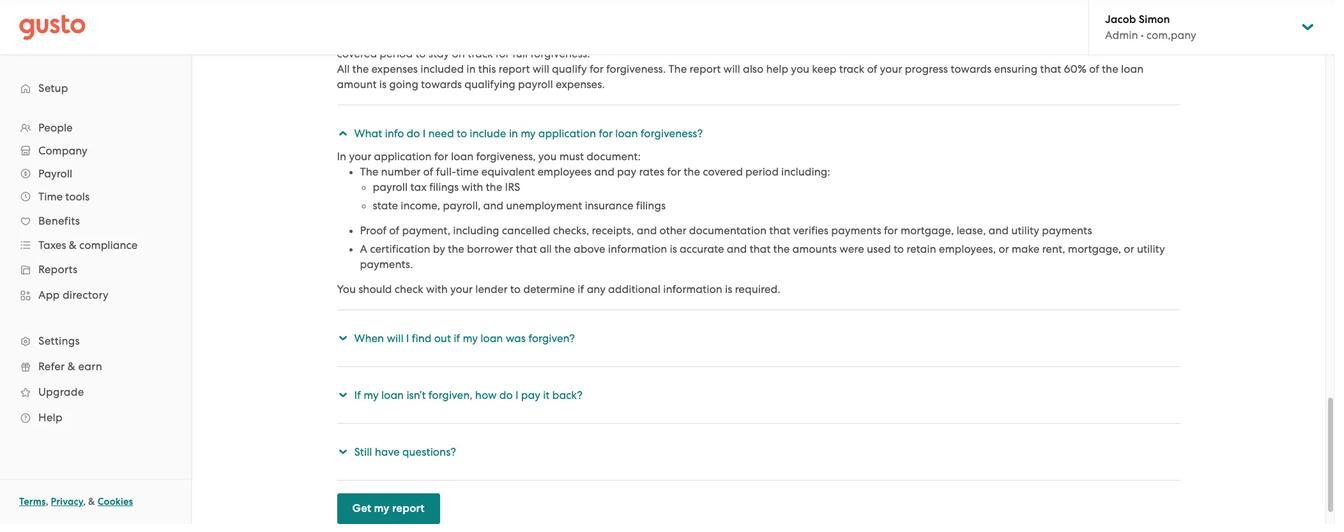Task type: vqa. For each thing, say whether or not it's contained in the screenshot.
right business
no



Task type: locate. For each thing, give the bounding box(es) containing it.
0 vertical spatial mortgage,
[[901, 224, 954, 237]]

arrow right image inside if my loan isn't forgiven, how do i pay it back? tab
[[335, 390, 350, 401]]

my right get
[[374, 502, 390, 516]]

payroll left within
[[655, 32, 690, 45]]

make
[[1052, 32, 1079, 45], [1012, 243, 1040, 256]]

0 horizontal spatial payments
[[831, 224, 881, 237]]

1 vertical spatial with
[[426, 283, 448, 296]]

my right "out"
[[463, 332, 478, 345]]

1 horizontal spatial ,
[[83, 496, 86, 508]]

the right 'use'
[[400, 32, 416, 45]]

i inside when will i find out if my loan was forgiven? tab
[[406, 332, 409, 345]]

1 vertical spatial pay
[[521, 389, 540, 402]]

in up forgiveness,
[[509, 127, 518, 140]]

arrow right image
[[335, 333, 350, 344], [335, 390, 350, 401]]

1 vertical spatial arrow right image
[[335, 447, 350, 458]]

upgrade link
[[13, 381, 178, 404]]

the inside you can use the report below to see how much you've spent on payroll within the allowable timeframe. we'll recommend adjustments you can make during your covered period to stay on track for full forgiveness. all the expenses included in this report will qualify for forgiveness. the report will also help you keep track of your progress towards ensuring that 60% of the loan amount is going towards qualifying payroll expenses.
[[668, 63, 687, 75]]

you up ensuring
[[1009, 32, 1028, 45]]

application up must
[[538, 127, 596, 140]]

1 vertical spatial is
[[670, 243, 677, 256]]

1 vertical spatial the
[[360, 165, 378, 178]]

1 horizontal spatial on
[[639, 32, 652, 45]]

the
[[400, 32, 416, 45], [726, 32, 742, 45], [352, 63, 369, 75], [1102, 63, 1119, 75], [684, 165, 700, 178], [486, 181, 502, 194], [448, 243, 464, 256], [555, 243, 571, 256], [773, 243, 790, 256]]

payroll
[[655, 32, 690, 45], [518, 78, 553, 91], [373, 181, 408, 194]]

towards down adjustments
[[951, 63, 992, 75]]

do right info
[[407, 127, 420, 140]]

0 horizontal spatial track
[[468, 47, 493, 60]]

for up document:
[[599, 127, 613, 140]]

2 can from the left
[[1030, 32, 1049, 45]]

if left any
[[578, 283, 584, 296]]

mortgage, up retain
[[901, 224, 954, 237]]

period inside you can use the report below to see how much you've spent on payroll within the allowable timeframe. we'll recommend adjustments you can make during your covered period to stay on track for full forgiveness. all the expenses included in this report will qualify for forgiveness. the report will also help you keep track of your progress towards ensuring that 60% of the loan amount is going towards qualifying payroll expenses.
[[380, 47, 413, 60]]

1 horizontal spatial application
[[538, 127, 596, 140]]

forgiveness. down much
[[531, 47, 590, 60]]

0 horizontal spatial payroll
[[373, 181, 408, 194]]

list
[[0, 116, 191, 431], [347, 164, 1180, 272], [360, 180, 1180, 213]]

you
[[337, 32, 356, 45], [337, 283, 356, 296]]

do left the it
[[499, 389, 513, 402]]

1 horizontal spatial will
[[533, 63, 549, 75]]

upgrade
[[38, 386, 84, 399]]

& for compliance
[[69, 239, 77, 252]]

0 vertical spatial covered
[[337, 47, 377, 60]]

track up this
[[468, 47, 493, 60]]

period inside the number of full-time equivalent employees and pay rates for the covered period including: payroll tax filings with the irs state income, payroll, and unemployment insurance filings
[[746, 165, 779, 178]]

all
[[337, 63, 350, 75]]

home image
[[19, 14, 86, 40]]

see
[[499, 32, 516, 45]]

with
[[462, 181, 483, 194], [426, 283, 448, 296]]

reports
[[38, 263, 78, 276]]

pay inside tab
[[521, 389, 540, 402]]

with down time at the top left
[[462, 181, 483, 194]]

arrow right image left the when
[[335, 333, 350, 344]]

1 vertical spatial you
[[337, 283, 356, 296]]

list containing the number of full-time equivalent employees and pay rates for the covered period including:
[[347, 164, 1180, 272]]

you left should
[[337, 283, 356, 296]]

arrow right image
[[335, 128, 350, 139], [335, 447, 350, 458]]

payroll
[[38, 167, 72, 180]]

employees,
[[939, 243, 996, 256]]

that
[[1040, 63, 1061, 75], [769, 224, 790, 237], [516, 243, 537, 256], [750, 243, 771, 256]]

2 vertical spatial payroll
[[373, 181, 408, 194]]

payroll button
[[13, 162, 178, 185]]

0 vertical spatial track
[[468, 47, 493, 60]]

arrow right image left "still"
[[335, 447, 350, 458]]

to left stay
[[415, 47, 426, 60]]

list containing people
[[0, 116, 191, 431]]

need
[[428, 127, 454, 140]]

make up "60%"
[[1052, 32, 1079, 45]]

if
[[354, 389, 361, 402]]

you right help
[[791, 63, 810, 75]]

if my loan isn't forgiven, how do i pay it back? tab
[[335, 380, 1180, 411]]

if my loan isn't forgiven, how do i pay it back?
[[354, 389, 583, 402]]

the left the "irs"
[[486, 181, 502, 194]]

on right spent at the left
[[639, 32, 652, 45]]

, left privacy link in the left bottom of the page
[[46, 496, 48, 508]]

0 horizontal spatial you
[[538, 150, 557, 163]]

how right the forgiven,
[[475, 389, 497, 402]]

2 vertical spatial &
[[88, 496, 95, 508]]

filings up the other on the top of page
[[636, 199, 666, 212]]

in left this
[[467, 63, 476, 75]]

arrow right image up in
[[335, 128, 350, 139]]

the up amount
[[352, 63, 369, 75]]

1 arrow right image from the top
[[335, 128, 350, 139]]

1 vertical spatial towards
[[421, 78, 462, 91]]

0 horizontal spatial is
[[379, 78, 387, 91]]

information inside proof of payment, including cancelled checks, receipts, and other documentation that verifies payments for mortgage, lease, and utility payments a certification by the borrower that all the above information is accurate and that the amounts were used to retain employees, or make rent, mortgage, or utility payments.
[[608, 243, 667, 256]]

information down receipts,
[[608, 243, 667, 256]]

what
[[354, 127, 382, 140]]

loan down • at the right of the page
[[1121, 63, 1144, 75]]

1 vertical spatial mortgage,
[[1068, 243, 1121, 256]]

1 horizontal spatial can
[[1030, 32, 1049, 45]]

pay for i
[[521, 389, 540, 402]]

jacob simon admin • com,pany
[[1105, 13, 1196, 42]]

the right "by"
[[448, 243, 464, 256]]

1 vertical spatial &
[[68, 360, 75, 373]]

time
[[456, 165, 479, 178]]

payroll inside the number of full-time equivalent employees and pay rates for the covered period including: payroll tax filings with the irs state income, payroll, and unemployment insurance filings
[[373, 181, 408, 194]]

can up ensuring
[[1030, 32, 1049, 45]]

report right get
[[392, 502, 425, 516]]

•
[[1141, 29, 1144, 42]]

accurate
[[680, 243, 724, 256]]

1 horizontal spatial or
[[1124, 243, 1134, 256]]

report up stay
[[419, 32, 450, 45]]

0 vertical spatial make
[[1052, 32, 1079, 45]]

list inside list
[[360, 180, 1180, 213]]

you up all
[[337, 32, 356, 45]]

arrow right image inside what info do i need to include in my application for loan forgiveness? tab
[[335, 128, 350, 139]]

0 horizontal spatial if
[[454, 332, 460, 345]]

& inside dropdown button
[[69, 239, 77, 252]]

1 horizontal spatial payments
[[1042, 224, 1092, 237]]

0 horizontal spatial towards
[[421, 78, 462, 91]]

0 horizontal spatial forgiveness.
[[531, 47, 590, 60]]

will
[[533, 63, 549, 75], [724, 63, 740, 75], [387, 332, 403, 345]]

arrow right image inside still have questions? "tab"
[[335, 447, 350, 458]]

you inside you can use the report below to see how much you've spent on payroll within the allowable timeframe. we'll recommend adjustments you can make during your covered period to stay on track for full forgiveness. all the expenses included in this report will qualify for forgiveness. the report will also help you keep track of your progress towards ensuring that 60% of the loan amount is going towards qualifying payroll expenses.
[[337, 32, 356, 45]]

this
[[478, 63, 496, 75]]

0 vertical spatial period
[[380, 47, 413, 60]]

list for the number of full-time equivalent employees and pay rates for the covered period including:
[[360, 180, 1180, 213]]

1 horizontal spatial forgiveness.
[[606, 63, 666, 75]]

1 horizontal spatial you
[[791, 63, 810, 75]]

2 arrow right image from the top
[[335, 447, 350, 458]]

1 horizontal spatial filings
[[636, 199, 666, 212]]

to inside proof of payment, including cancelled checks, receipts, and other documentation that verifies payments for mortgage, lease, and utility payments a certification by the borrower that all the above information is accurate and that the amounts were used to retain employees, or make rent, mortgage, or utility payments.
[[894, 243, 904, 256]]

filings down full-
[[429, 181, 459, 194]]

is down "expenses"
[[379, 78, 387, 91]]

is left required.
[[725, 283, 732, 296]]

for inside what info do i need to include in my application for loan forgiveness? tab
[[599, 127, 613, 140]]

period down what info do i need to include in my application for loan forgiveness? tab at the top of page
[[746, 165, 779, 178]]

1 vertical spatial if
[[454, 332, 460, 345]]

2 you from the top
[[337, 283, 356, 296]]

documentation
[[689, 224, 767, 237]]

1 vertical spatial utility
[[1137, 243, 1165, 256]]

0 horizontal spatial do
[[407, 127, 420, 140]]

& left earn
[[68, 360, 75, 373]]

retain
[[907, 243, 936, 256]]

expenses
[[372, 63, 418, 75]]

i inside what info do i need to include in my application for loan forgiveness? tab
[[423, 127, 426, 140]]

to
[[486, 32, 497, 45], [415, 47, 426, 60], [457, 127, 467, 140], [894, 243, 904, 256], [510, 283, 521, 296]]

if inside tab
[[454, 332, 460, 345]]

your right in
[[349, 150, 371, 163]]

determine
[[523, 283, 575, 296]]

1 vertical spatial how
[[475, 389, 497, 402]]

1 vertical spatial make
[[1012, 243, 1040, 256]]

1 you from the top
[[337, 32, 356, 45]]

for inside the number of full-time equivalent employees and pay rates for the covered period including: payroll tax filings with the irs state income, payroll, and unemployment insurance filings
[[667, 165, 681, 178]]

will left the also
[[724, 63, 740, 75]]

list for in your application for loan forgiveness, you must document:
[[347, 164, 1180, 272]]

0 horizontal spatial filings
[[429, 181, 459, 194]]

0 horizontal spatial make
[[1012, 243, 1040, 256]]

verifies
[[793, 224, 829, 237]]

people
[[38, 121, 73, 134]]

i left the need
[[423, 127, 426, 140]]

i left the it
[[515, 389, 518, 402]]

if right "out"
[[454, 332, 460, 345]]

towards down included
[[421, 78, 462, 91]]

to right the need
[[457, 127, 467, 140]]

0 horizontal spatial covered
[[337, 47, 377, 60]]

0 vertical spatial how
[[519, 32, 540, 45]]

of inside the number of full-time equivalent employees and pay rates for the covered period including: payroll tax filings with the irs state income, payroll, and unemployment insurance filings
[[423, 165, 433, 178]]

for
[[496, 47, 510, 60], [590, 63, 604, 75], [599, 127, 613, 140], [434, 150, 448, 163], [667, 165, 681, 178], [884, 224, 898, 237]]

terms link
[[19, 496, 46, 508]]

used
[[867, 243, 891, 256]]

app directory link
[[13, 284, 178, 307]]

of inside proof of payment, including cancelled checks, receipts, and other documentation that verifies payments for mortgage, lease, and utility payments a certification by the borrower that all the above information is accurate and that the amounts were used to retain employees, or make rent, mortgage, or utility payments.
[[389, 224, 399, 237]]

application
[[538, 127, 596, 140], [374, 150, 432, 163]]

payroll down number
[[373, 181, 408, 194]]

2 horizontal spatial i
[[515, 389, 518, 402]]

and left the other on the top of page
[[637, 224, 657, 237]]

earn
[[78, 360, 102, 373]]

required.
[[735, 283, 780, 296]]

track
[[468, 47, 493, 60], [839, 63, 865, 75]]

0 vertical spatial is
[[379, 78, 387, 91]]

2 vertical spatial i
[[515, 389, 518, 402]]

of left full-
[[423, 165, 433, 178]]

1 horizontal spatial utility
[[1137, 243, 1165, 256]]

1 horizontal spatial payroll
[[518, 78, 553, 91]]

arrow right image for if my loan isn't forgiven, how do i pay it back?
[[335, 390, 350, 401]]

the left 'amounts'
[[773, 243, 790, 256]]

1 vertical spatial covered
[[703, 165, 743, 178]]

is
[[379, 78, 387, 91], [670, 243, 677, 256], [725, 283, 732, 296]]

how up full
[[519, 32, 540, 45]]

1 arrow right image from the top
[[335, 333, 350, 344]]

0 vertical spatial &
[[69, 239, 77, 252]]

2 horizontal spatial you
[[1009, 32, 1028, 45]]

you can use the report below to see how much you've spent on payroll within the allowable timeframe. we'll recommend adjustments you can make during your covered period to stay on track for full forgiveness. all the expenses included in this report will qualify for forgiveness. the report will also help you keep track of your progress towards ensuring that 60% of the loan amount is going towards qualifying payroll expenses.
[[337, 32, 1144, 91]]

0 horizontal spatial can
[[358, 32, 377, 45]]

you
[[1009, 32, 1028, 45], [791, 63, 810, 75], [538, 150, 557, 163]]

1 vertical spatial do
[[499, 389, 513, 402]]

arrow right image for what info do i need to include in my application for loan forgiveness?
[[335, 128, 350, 139]]

terms , privacy , & cookies
[[19, 496, 133, 508]]

0 horizontal spatial pay
[[521, 389, 540, 402]]

0 horizontal spatial ,
[[46, 496, 48, 508]]

or
[[999, 243, 1009, 256], [1124, 243, 1134, 256]]

that left verifies
[[769, 224, 790, 237]]

forgiven?
[[528, 332, 575, 345]]

& left cookies button
[[88, 496, 95, 508]]

1 horizontal spatial the
[[668, 63, 687, 75]]

,
[[46, 496, 48, 508], [83, 496, 86, 508]]

arrow right image inside when will i find out if my loan was forgiven? tab
[[335, 333, 350, 344]]

2 horizontal spatial payroll
[[655, 32, 690, 45]]

payroll down full
[[518, 78, 553, 91]]

list containing payroll tax filings with the irs
[[360, 180, 1180, 213]]

1 vertical spatial arrow right image
[[335, 390, 350, 401]]

mortgage,
[[901, 224, 954, 237], [1068, 243, 1121, 256]]

& right taxes
[[69, 239, 77, 252]]

payments up the rent,
[[1042, 224, 1092, 237]]

1 horizontal spatial towards
[[951, 63, 992, 75]]

also
[[743, 63, 764, 75]]

of up certification
[[389, 224, 399, 237]]

com,pany
[[1147, 29, 1196, 42]]

i left find
[[406, 332, 409, 345]]

and down documentation
[[727, 243, 747, 256]]

mortgage, right the rent,
[[1068, 243, 1121, 256]]

0 vertical spatial the
[[668, 63, 687, 75]]

if
[[578, 283, 584, 296], [454, 332, 460, 345]]

application inside tab
[[538, 127, 596, 140]]

covered up all
[[337, 47, 377, 60]]

can left 'use'
[[358, 32, 377, 45]]

out
[[434, 332, 451, 345]]

0 horizontal spatial period
[[380, 47, 413, 60]]

0 horizontal spatial i
[[406, 332, 409, 345]]

payroll,
[[443, 199, 481, 212]]

the right all
[[555, 243, 571, 256]]

report
[[419, 32, 450, 45], [499, 63, 530, 75], [690, 63, 721, 75], [392, 502, 425, 516]]

payments.
[[360, 258, 413, 271]]

the right within
[[726, 32, 742, 45]]

of right "60%"
[[1089, 63, 1099, 75]]

period up "expenses"
[[380, 47, 413, 60]]

application up number
[[374, 150, 432, 163]]

0 vertical spatial payroll
[[655, 32, 690, 45]]

2 arrow right image from the top
[[335, 390, 350, 401]]

checks,
[[553, 224, 589, 237]]

will right the when
[[387, 332, 403, 345]]

company
[[38, 144, 87, 157]]

0 horizontal spatial on
[[452, 47, 465, 60]]

make left the rent,
[[1012, 243, 1040, 256]]

0 vertical spatial pay
[[617, 165, 637, 178]]

the number of full-time equivalent employees and pay rates for the covered period including: payroll tax filings with the irs state income, payroll, and unemployment insurance filings
[[360, 165, 830, 212]]

1 vertical spatial in
[[509, 127, 518, 140]]

0 horizontal spatial how
[[475, 389, 497, 402]]

1 horizontal spatial covered
[[703, 165, 743, 178]]

1 or from the left
[[999, 243, 1009, 256]]

arrow right image left the if
[[335, 390, 350, 401]]

1 horizontal spatial pay
[[617, 165, 637, 178]]

1 vertical spatial i
[[406, 332, 409, 345]]

2 vertical spatial is
[[725, 283, 732, 296]]

app
[[38, 289, 60, 302]]

payments up were
[[831, 224, 881, 237]]

make inside proof of payment, including cancelled checks, receipts, and other documentation that verifies payments for mortgage, lease, and utility payments a certification by the borrower that all the above information is accurate and that the amounts were used to retain employees, or make rent, mortgage, or utility payments.
[[1012, 243, 1040, 256]]

towards
[[951, 63, 992, 75], [421, 78, 462, 91]]

forgiveness?
[[641, 127, 703, 140]]

gusto navigation element
[[0, 55, 191, 451]]

you up employees
[[538, 150, 557, 163]]

on down below
[[452, 47, 465, 60]]

0 horizontal spatial application
[[374, 150, 432, 163]]

pay inside the number of full-time equivalent employees and pay rates for the covered period including: payroll tax filings with the irs state income, payroll, and unemployment insurance filings
[[617, 165, 637, 178]]

0 vertical spatial on
[[639, 32, 652, 45]]

check
[[395, 283, 423, 296]]

0 vertical spatial you
[[337, 32, 356, 45]]

will left qualify
[[533, 63, 549, 75]]

people button
[[13, 116, 178, 139]]

2 horizontal spatial is
[[725, 283, 732, 296]]

amounts
[[793, 243, 837, 256]]

forgiveness. down spent at the left
[[606, 63, 666, 75]]

directory
[[63, 289, 109, 302]]

2 vertical spatial you
[[538, 150, 557, 163]]

track right keep
[[839, 63, 865, 75]]

recommend
[[881, 32, 942, 45]]

&
[[69, 239, 77, 252], [68, 360, 75, 373], [88, 496, 95, 508]]

that down documentation
[[750, 243, 771, 256]]

of
[[867, 63, 877, 75], [1089, 63, 1099, 75], [423, 165, 433, 178], [389, 224, 399, 237]]

0 vertical spatial i
[[423, 127, 426, 140]]

benefits
[[38, 215, 80, 227]]

1 vertical spatial period
[[746, 165, 779, 178]]

i inside if my loan isn't forgiven, how do i pay it back? tab
[[515, 389, 518, 402]]

0 vertical spatial information
[[608, 243, 667, 256]]

covered inside the number of full-time equivalent employees and pay rates for the covered period including: payroll tax filings with the irs state income, payroll, and unemployment insurance filings
[[703, 165, 743, 178]]

that inside you can use the report below to see how much you've spent on payroll within the allowable timeframe. we'll recommend adjustments you can make during your covered period to stay on track for full forgiveness. all the expenses included in this report will qualify for forgiveness. the report will also help you keep track of your progress towards ensuring that 60% of the loan amount is going towards qualifying payroll expenses.
[[1040, 63, 1061, 75]]

1 horizontal spatial is
[[670, 243, 677, 256]]

0 vertical spatial arrow right image
[[335, 128, 350, 139]]

loan left was
[[481, 332, 503, 345]]

when will i find out if my loan was forgiven?
[[354, 332, 575, 345]]

in your application for loan forgiveness, you must document:
[[337, 150, 641, 163]]

information down the accurate
[[663, 283, 722, 296]]

1 vertical spatial track
[[839, 63, 865, 75]]

your
[[1118, 32, 1140, 45], [880, 63, 902, 75], [349, 150, 371, 163], [450, 283, 473, 296]]

1 horizontal spatial with
[[462, 181, 483, 194]]

forgiveness.
[[531, 47, 590, 60], [606, 63, 666, 75]]

all
[[540, 243, 552, 256]]

when will i find out if my loan was forgiven? tab
[[335, 323, 1180, 354]]

for up used
[[884, 224, 898, 237]]



Task type: describe. For each thing, give the bounding box(es) containing it.
covered inside you can use the report below to see how much you've spent on payroll within the allowable timeframe. we'll recommend adjustments you can make during your covered period to stay on track for full forgiveness. all the expenses included in this report will qualify for forgiveness. the report will also help you keep track of your progress towards ensuring that 60% of the loan amount is going towards qualifying payroll expenses.
[[337, 47, 377, 60]]

help link
[[13, 406, 178, 429]]

pay for and
[[617, 165, 637, 178]]

cookies
[[98, 496, 133, 508]]

get
[[352, 502, 371, 516]]

1 horizontal spatial do
[[499, 389, 513, 402]]

terms
[[19, 496, 46, 508]]

cookies button
[[98, 494, 133, 510]]

including
[[453, 224, 499, 237]]

your left lender
[[450, 283, 473, 296]]

admin
[[1105, 29, 1138, 42]]

progress
[[905, 63, 948, 75]]

for down "see"
[[496, 47, 510, 60]]

1 vertical spatial application
[[374, 150, 432, 163]]

loan inside you can use the report below to see how much you've spent on payroll within the allowable timeframe. we'll recommend adjustments you can make during your covered period to stay on track for full forgiveness. all the expenses included in this report will qualify for forgiveness. the report will also help you keep track of your progress towards ensuring that 60% of the loan amount is going towards qualifying payroll expenses.
[[1121, 63, 1144, 75]]

rent,
[[1042, 243, 1065, 256]]

certification
[[370, 243, 430, 256]]

2 , from the left
[[83, 496, 86, 508]]

to right lender
[[510, 283, 521, 296]]

0 vertical spatial forgiveness.
[[531, 47, 590, 60]]

unemployment
[[506, 199, 582, 212]]

below
[[453, 32, 484, 45]]

by
[[433, 243, 445, 256]]

1 vertical spatial payroll
[[518, 78, 553, 91]]

privacy
[[51, 496, 83, 508]]

1 horizontal spatial track
[[839, 63, 865, 75]]

receipts,
[[592, 224, 634, 237]]

0 vertical spatial do
[[407, 127, 420, 140]]

will inside tab
[[387, 332, 403, 345]]

1 payments from the left
[[831, 224, 881, 237]]

for up expenses.
[[590, 63, 604, 75]]

1 vertical spatial filings
[[636, 199, 666, 212]]

0 horizontal spatial with
[[426, 283, 448, 296]]

my right the if
[[364, 389, 379, 402]]

amount
[[337, 78, 377, 91]]

to inside tab
[[457, 127, 467, 140]]

proof
[[360, 224, 387, 237]]

you for you can use the report below to see how much you've spent on payroll within the allowable timeframe. we'll recommend adjustments you can make during your covered period to stay on track for full forgiveness. all the expenses included in this report will qualify for forgiveness. the report will also help you keep track of your progress towards ensuring that 60% of the loan amount is going towards qualifying payroll expenses.
[[337, 32, 356, 45]]

should
[[358, 283, 392, 296]]

for up full-
[[434, 150, 448, 163]]

loan left the isn't
[[381, 389, 404, 402]]

my up forgiveness,
[[521, 127, 536, 140]]

state
[[373, 199, 398, 212]]

company button
[[13, 139, 178, 162]]

and up including
[[483, 199, 503, 212]]

other
[[660, 224, 687, 237]]

0 horizontal spatial mortgage,
[[901, 224, 954, 237]]

a
[[360, 243, 367, 256]]

1 vertical spatial forgiveness.
[[606, 63, 666, 75]]

is inside you can use the report below to see how much you've spent on payroll within the allowable timeframe. we'll recommend adjustments you can make during your covered period to stay on track for full forgiveness. all the expenses included in this report will qualify for forgiveness. the report will also help you keep track of your progress towards ensuring that 60% of the loan amount is going towards qualifying payroll expenses.
[[379, 78, 387, 91]]

with inside the number of full-time equivalent employees and pay rates for the covered period including: payroll tax filings with the irs state income, payroll, and unemployment insurance filings
[[462, 181, 483, 194]]

help
[[38, 411, 63, 424]]

allowable
[[745, 32, 795, 45]]

above
[[574, 243, 605, 256]]

help
[[766, 63, 788, 75]]

find
[[412, 332, 432, 345]]

0 horizontal spatial utility
[[1011, 224, 1039, 237]]

1 vertical spatial on
[[452, 47, 465, 60]]

in inside what info do i need to include in my application for loan forgiveness? tab
[[509, 127, 518, 140]]

is inside proof of payment, including cancelled checks, receipts, and other documentation that verifies payments for mortgage, lease, and utility payments a certification by the borrower that all the above information is accurate and that the amounts were used to retain employees, or make rent, mortgage, or utility payments.
[[670, 243, 677, 256]]

get my report link
[[337, 494, 440, 525]]

lease,
[[957, 224, 986, 237]]

insurance
[[585, 199, 633, 212]]

equivalent
[[481, 165, 535, 178]]

taxes & compliance
[[38, 239, 138, 252]]

your left • at the right of the page
[[1118, 32, 1140, 45]]

setup
[[38, 82, 68, 95]]

and down document:
[[594, 165, 615, 178]]

report inside get my report link
[[392, 502, 425, 516]]

it
[[543, 389, 550, 402]]

timeframe.
[[797, 32, 853, 45]]

& for earn
[[68, 360, 75, 373]]

you should check with your lender to determine if any additional information is required.
[[337, 283, 780, 296]]

stay
[[428, 47, 449, 60]]

much
[[543, 32, 571, 45]]

2 payments from the left
[[1042, 224, 1092, 237]]

0 vertical spatial you
[[1009, 32, 1028, 45]]

use
[[380, 32, 397, 45]]

arrow right image for still have questions?
[[335, 447, 350, 458]]

back?
[[552, 389, 583, 402]]

rates
[[639, 165, 664, 178]]

still have questions? tab
[[335, 437, 1180, 468]]

1 vertical spatial you
[[791, 63, 810, 75]]

0 vertical spatial if
[[578, 283, 584, 296]]

you for you should check with your lender to determine if any additional information is required.
[[337, 283, 356, 296]]

2 horizontal spatial will
[[724, 63, 740, 75]]

going
[[389, 78, 418, 91]]

to left "see"
[[486, 32, 497, 45]]

additional
[[608, 283, 661, 296]]

spent
[[608, 32, 636, 45]]

in inside you can use the report below to see how much you've spent on payroll within the allowable timeframe. we'll recommend adjustments you can make during your covered period to stay on track for full forgiveness. all the expenses included in this report will qualify for forgiveness. the report will also help you keep track of your progress towards ensuring that 60% of the loan amount is going towards qualifying payroll expenses.
[[467, 63, 476, 75]]

that down cancelled
[[516, 243, 537, 256]]

irs
[[505, 181, 520, 194]]

including:
[[781, 165, 830, 178]]

refer
[[38, 360, 65, 373]]

how inside tab
[[475, 389, 497, 402]]

payment,
[[402, 224, 450, 237]]

forgiven,
[[429, 389, 473, 402]]

the right rates
[[684, 165, 700, 178]]

document:
[[587, 150, 641, 163]]

must
[[559, 150, 584, 163]]

still have questions?
[[354, 446, 456, 459]]

loan up document:
[[615, 127, 638, 140]]

of down we'll
[[867, 63, 877, 75]]

and right lease,
[[989, 224, 1009, 237]]

refer & earn link
[[13, 355, 178, 378]]

make inside you can use the report below to see how much you've spent on payroll within the allowable timeframe. we'll recommend adjustments you can make during your covered period to stay on track for full forgiveness. all the expenses included in this report will qualify for forgiveness. the report will also help you keep track of your progress towards ensuring that 60% of the loan amount is going towards qualifying payroll expenses.
[[1052, 32, 1079, 45]]

settings link
[[13, 330, 178, 353]]

1 can from the left
[[358, 32, 377, 45]]

report down full
[[499, 63, 530, 75]]

report down within
[[690, 63, 721, 75]]

1 , from the left
[[46, 496, 48, 508]]

your left progress
[[880, 63, 902, 75]]

benefits link
[[13, 210, 178, 233]]

in
[[337, 150, 346, 163]]

setup link
[[13, 77, 178, 100]]

qualify
[[552, 63, 587, 75]]

taxes & compliance button
[[13, 234, 178, 257]]

get my report
[[352, 502, 425, 516]]

ensuring
[[994, 63, 1038, 75]]

1 horizontal spatial mortgage,
[[1068, 243, 1121, 256]]

expenses.
[[556, 78, 605, 91]]

for inside proof of payment, including cancelled checks, receipts, and other documentation that verifies payments for mortgage, lease, and utility payments a certification by the borrower that all the above information is accurate and that the amounts were used to retain employees, or make rent, mortgage, or utility payments.
[[884, 224, 898, 237]]

income,
[[401, 199, 440, 212]]

still
[[354, 446, 372, 459]]

within
[[692, 32, 723, 45]]

included
[[421, 63, 464, 75]]

what info do i need to include in my application for loan forgiveness? tab
[[335, 118, 1180, 149]]

the down the during
[[1102, 63, 1119, 75]]

simon
[[1139, 13, 1170, 26]]

time tools
[[38, 190, 90, 203]]

loan up time at the top left
[[451, 150, 474, 163]]

the inside the number of full-time equivalent employees and pay rates for the covered period including: payroll tax filings with the irs state income, payroll, and unemployment insurance filings
[[360, 165, 378, 178]]

you've
[[574, 32, 606, 45]]

0 vertical spatial towards
[[951, 63, 992, 75]]

reports link
[[13, 258, 178, 281]]

2 or from the left
[[1124, 243, 1134, 256]]

how inside you can use the report below to see how much you've spent on payroll within the allowable timeframe. we'll recommend adjustments you can make during your covered period to stay on track for full forgiveness. all the expenses included in this report will qualify for forgiveness. the report will also help you keep track of your progress towards ensuring that 60% of the loan amount is going towards qualifying payroll expenses.
[[519, 32, 540, 45]]

tax
[[410, 181, 427, 194]]

app directory
[[38, 289, 109, 302]]

arrow right image for when will i find out if my loan was forgiven?
[[335, 333, 350, 344]]

adjustments
[[945, 32, 1007, 45]]

full-
[[436, 165, 456, 178]]

1 vertical spatial information
[[663, 283, 722, 296]]

0 vertical spatial filings
[[429, 181, 459, 194]]



